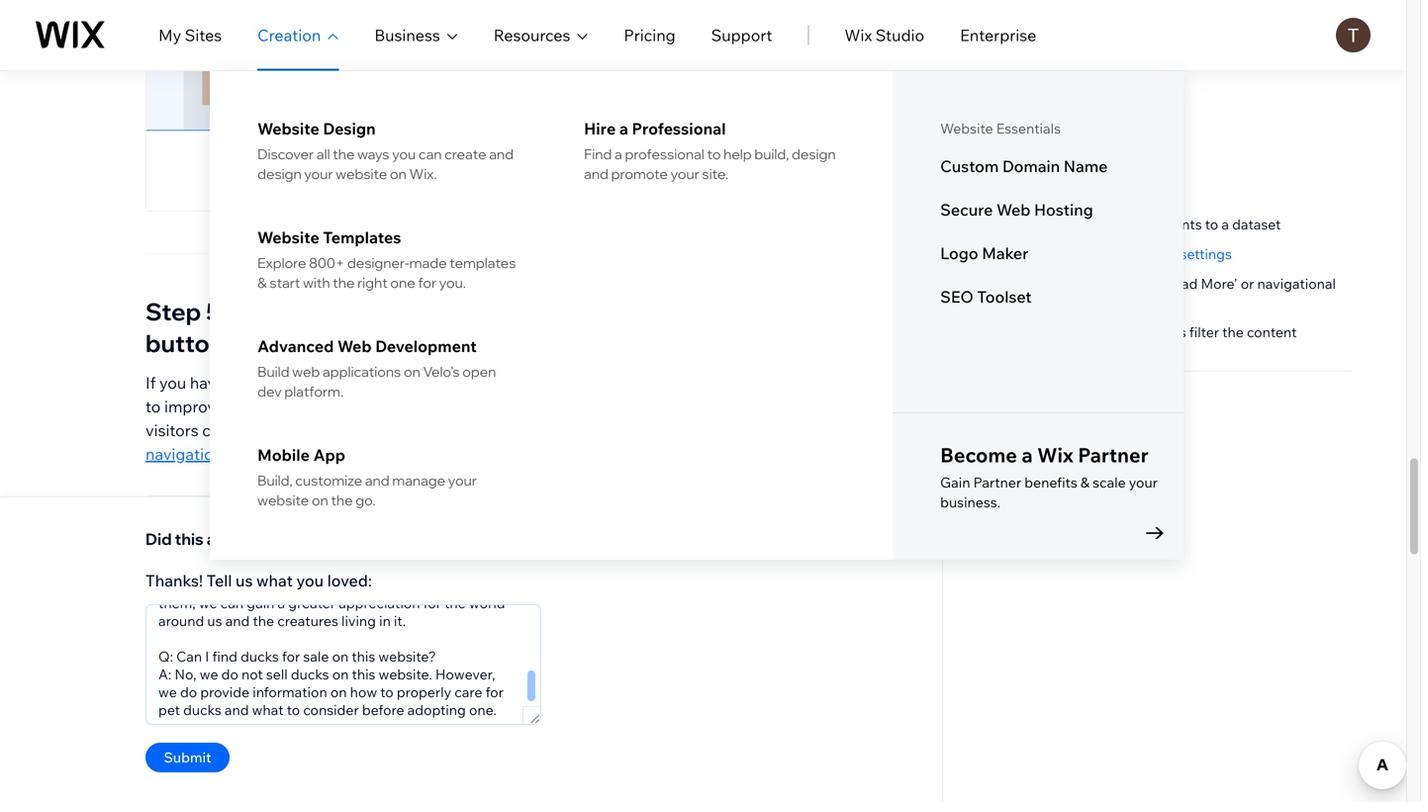 Task type: locate. For each thing, give the bounding box(es) containing it.
'
[[694, 373, 698, 393], [776, 373, 780, 393]]

logo maker link
[[940, 243, 1136, 263]]

add
[[748, 420, 776, 440]]

web
[[997, 200, 1031, 220], [337, 336, 372, 356]]

you left can
[[392, 145, 416, 163]]

development
[[375, 336, 477, 356]]

items, inside ' button to improve the page's loading performance. this allows you to hide items from displaying until visitors click the button. to help visitors navigate through various collection items, add navigational buttons or pagination bars
[[699, 420, 744, 440]]

navigational down click
[[146, 444, 235, 464]]

manage
[[392, 472, 445, 489]]

collection inside ' button to improve the page's loading performance. this allows you to hide items from displaying until visitors click the button. to help visitors navigate through various collection items, add navigational buttons or pagination bars
[[624, 420, 696, 440]]

button
[[784, 373, 833, 393]]

1 horizontal spatial buttons
[[239, 444, 296, 464]]

mobile
[[257, 445, 310, 465]]

this inside ' button to improve the page's loading performance. this allows you to hide items from displaying until visitors click the button. to help visitors navigate through various collection items, add navigational buttons or pagination bars
[[469, 397, 499, 416]]

the right filter
[[1222, 324, 1244, 341]]

& for →
[[1081, 474, 1090, 491]]

elements
[[1142, 216, 1202, 233]]

1 vertical spatial web
[[337, 336, 372, 356]]

the down 800+
[[333, 274, 355, 291]]

dataset right elements
[[1232, 216, 1281, 233]]

1 vertical spatial this
[[469, 397, 499, 416]]

help
[[724, 145, 752, 163], [345, 420, 377, 440]]

0 vertical spatial buttons
[[996, 294, 1046, 311]]

5 up have
[[206, 297, 220, 326]]

0 horizontal spatial items,
[[511, 373, 556, 393]]

collection
[[1103, 156, 1166, 174], [624, 420, 696, 440]]

if
[[146, 373, 156, 393]]

a up benefits
[[1022, 443, 1033, 468]]

help inside ' button to improve the page's loading performance. this allows you to hide items from displaying until visitors click the button. to help visitors navigate through various collection items, add navigational buttons or pagination bars
[[345, 420, 377, 440]]

your
[[304, 165, 333, 183], [671, 165, 699, 183], [1095, 186, 1124, 203], [448, 472, 477, 489], [1129, 474, 1158, 491]]

create
[[444, 145, 486, 163]]

1 horizontal spatial create
[[1046, 156, 1089, 174]]

1 vertical spatial &
[[1081, 474, 1090, 491]]

1 vertical spatial wix
[[1037, 443, 1074, 468]]

6
[[1030, 324, 1038, 341]]

custom domain name link
[[940, 156, 1136, 176]]

0 vertical spatial page
[[1127, 186, 1160, 203]]

step 5 | (optional) create 'load more' or navigational buttons up step 6 | (optional) let visitors filter the content
[[996, 275, 1336, 311]]

1 vertical spatial dataset
[[1128, 245, 1177, 263]]

0 horizontal spatial wix
[[845, 25, 872, 45]]

1
[[1030, 156, 1036, 174]]

all
[[317, 145, 330, 163]]

0 horizontal spatial website
[[257, 492, 309, 509]]

1 vertical spatial design
[[257, 165, 302, 183]]

performance.
[[366, 397, 465, 416]]

& inside become a  wix partner gain partner benefits & scale your business. →
[[1081, 474, 1090, 491]]

1 vertical spatial more'
[[508, 297, 573, 326]]

profile image image
[[1336, 18, 1371, 52]]

1 vertical spatial 5
[[206, 297, 220, 326]]

'load down 'settings'
[[1162, 275, 1198, 292]]

0 horizontal spatial dataset
[[1128, 245, 1177, 263]]

on
[[390, 165, 406, 183], [404, 363, 420, 381], [312, 492, 328, 509]]

2 horizontal spatial navigational
[[1257, 275, 1336, 292]]

design up ways
[[323, 119, 376, 139]]

navigational up adding on the top of the page
[[606, 297, 747, 326]]

website
[[257, 119, 319, 139], [940, 120, 993, 137], [257, 228, 319, 247]]

items, down from
[[699, 420, 744, 440]]

submit
[[164, 749, 211, 766]]

0 vertical spatial dataset
[[1232, 216, 1281, 233]]

0 vertical spatial website
[[336, 165, 387, 183]]

your down 'name' on the top
[[1095, 186, 1124, 203]]

more' down templates
[[508, 297, 573, 326]]

2 ' from the left
[[776, 373, 780, 393]]

your right scale
[[1129, 474, 1158, 491]]

0 horizontal spatial buttons
[[146, 328, 237, 358]]

0 horizontal spatial design
[[257, 165, 302, 183]]

the left go.
[[331, 492, 353, 509]]

visitors down 'performance.'
[[381, 420, 434, 440]]

create down step 4 | manage the dataset settings
[[1116, 275, 1159, 292]]

1 vertical spatial 'load
[[440, 297, 503, 326]]

the up click
[[228, 397, 253, 416]]

made
[[409, 254, 447, 272]]

website up explore
[[257, 228, 319, 247]]

& inside website templates explore 800+ designer-made templates & start with the right one for you.
[[257, 274, 267, 291]]

2 horizontal spatial create
[[1116, 275, 1159, 292]]

to
[[324, 420, 341, 440]]

1 horizontal spatial 'load
[[1162, 275, 1198, 292]]

and right create
[[489, 145, 514, 163]]

' up from
[[694, 373, 698, 393]]

2 horizontal spatial and
[[584, 165, 609, 183]]

article
[[1032, 114, 1089, 137]]

step 1 | create a collection
[[996, 156, 1166, 174]]

on left wix.
[[390, 165, 406, 183]]

and up go.
[[365, 472, 389, 489]]

partner down the become
[[973, 474, 1021, 491]]

2 vertical spatial on
[[312, 492, 328, 509]]

1 horizontal spatial wix
[[1037, 443, 1074, 468]]

help?
[[258, 529, 299, 549]]

1 vertical spatial buttons
[[146, 328, 237, 358]]

0 horizontal spatial step 5 | (optional) create 'load more' or navigational buttons
[[146, 297, 747, 358]]

and down find
[[584, 165, 609, 183]]

1 vertical spatial navigational
[[606, 297, 747, 326]]

website for design
[[257, 119, 319, 139]]

buttons up have
[[146, 328, 237, 358]]

2 horizontal spatial buttons
[[996, 294, 1046, 311]]

your inside mobile app build, customize and manage your website on the go.
[[448, 472, 477, 489]]

or
[[1241, 275, 1254, 292], [577, 297, 602, 326], [307, 373, 323, 393], [300, 444, 315, 464]]

to up site.
[[707, 145, 721, 163]]

what
[[256, 571, 293, 591]]

your down all
[[304, 165, 333, 183]]

1 horizontal spatial navigational
[[606, 297, 747, 326]]

page up step 4 | manage the dataset settings
[[1106, 216, 1139, 233]]

navigate
[[438, 420, 501, 440]]

0 vertical spatial and
[[489, 145, 514, 163]]

website down build,
[[257, 492, 309, 509]]

(optional)
[[1047, 275, 1112, 292], [235, 297, 352, 326], [1048, 324, 1113, 341]]

0 horizontal spatial collection
[[624, 420, 696, 440]]

collection down "items"
[[624, 420, 696, 440]]

business button
[[374, 23, 458, 47]]

the
[[333, 145, 355, 163], [1104, 245, 1125, 263], [333, 274, 355, 291], [1222, 324, 1244, 341], [228, 397, 253, 416], [239, 420, 263, 440], [331, 492, 353, 509]]

wix left studio
[[845, 25, 872, 45]]

1 vertical spatial collection
[[624, 420, 696, 440]]

0 horizontal spatial partner
[[973, 474, 1021, 491]]

a up 'settings'
[[1221, 216, 1229, 233]]

0 horizontal spatial web
[[337, 336, 372, 356]]

on right set
[[404, 363, 420, 381]]

website inside website design discover all the ways you can create and design your website on wix.
[[336, 165, 387, 183]]

page
[[1127, 186, 1160, 203], [1106, 216, 1139, 233]]

0 vertical spatial partner
[[1078, 443, 1149, 468]]

0 vertical spatial wix
[[845, 25, 872, 45]]

2 vertical spatial buttons
[[239, 444, 296, 464]]

& left start
[[257, 274, 267, 291]]

website down ways
[[336, 165, 387, 183]]

0 vertical spatial &
[[257, 274, 267, 291]]

0 horizontal spatial this
[[469, 397, 499, 416]]

a right have
[[228, 373, 237, 393]]

0 vertical spatial design
[[792, 145, 836, 163]]

0 horizontal spatial help
[[345, 420, 377, 440]]

' left button at the top of the page
[[776, 373, 780, 393]]

and inside hire a professional find a professional to help build, design and promote your site.
[[584, 165, 609, 183]]

secure web hosting
[[940, 200, 1093, 220]]

in
[[972, 114, 988, 137]]

web up "applications" on the left top of the page
[[337, 336, 372, 356]]

web for secure
[[997, 200, 1031, 220]]

0 horizontal spatial visitors
[[146, 420, 199, 440]]

my sites link
[[158, 23, 222, 47]]

visitors down improve
[[146, 420, 199, 440]]

repeater
[[241, 373, 304, 393]]

help up pagination
[[345, 420, 377, 440]]

your right manage
[[448, 472, 477, 489]]

2 vertical spatial navigational
[[146, 444, 235, 464]]

logo
[[940, 243, 978, 263]]

dataset
[[1232, 216, 1281, 233], [1128, 245, 1177, 263]]

enterprise
[[960, 25, 1036, 45]]

design
[[323, 119, 376, 139], [1047, 186, 1092, 203]]

web
[[292, 363, 320, 381]]

more'
[[1201, 275, 1238, 292], [508, 297, 573, 326]]

5 down 4
[[1030, 275, 1038, 292]]

1 horizontal spatial design
[[1047, 186, 1092, 203]]

0 horizontal spatial more'
[[508, 297, 573, 326]]

help up site.
[[724, 145, 752, 163]]

visitors right let
[[1140, 324, 1186, 341]]

your inside website design discover all the ways you can create and design your website on wix.
[[304, 165, 333, 183]]

website design link
[[257, 119, 519, 139]]

1 vertical spatial help
[[345, 420, 377, 440]]

1 horizontal spatial 5
[[1030, 275, 1038, 292]]

0 horizontal spatial navigational
[[146, 444, 235, 464]]

1 vertical spatial items,
[[699, 420, 744, 440]]

thanks! tell us what you loved:
[[146, 571, 372, 591]]

2 vertical spatial and
[[365, 472, 389, 489]]

web up maker
[[997, 200, 1031, 220]]

'load down you.
[[440, 297, 503, 326]]

step 4 | manage the dataset settings
[[996, 245, 1232, 263]]

design down discover
[[257, 165, 302, 183]]

1 horizontal spatial design
[[792, 145, 836, 163]]

design right build,
[[792, 145, 836, 163]]

wix inside become a  wix partner gain partner benefits & scale your business. →
[[1037, 443, 1074, 468]]

create up step 2 | design your page
[[1046, 156, 1089, 174]]

partner up scale
[[1078, 443, 1149, 468]]

seo
[[940, 287, 974, 307]]

1 vertical spatial on
[[404, 363, 420, 381]]

customize
[[295, 472, 362, 489]]

0 horizontal spatial &
[[257, 274, 267, 291]]

1 horizontal spatial this
[[992, 114, 1028, 137]]

0 vertical spatial more'
[[1201, 275, 1238, 292]]

or down "button."
[[300, 444, 315, 464]]

wix up benefits
[[1037, 443, 1074, 468]]

to
[[707, 145, 721, 163], [1205, 216, 1218, 233], [406, 373, 421, 393], [146, 397, 161, 416], [583, 397, 598, 416]]

1 horizontal spatial help
[[724, 145, 752, 163]]

this right in
[[992, 114, 1028, 137]]

advanced
[[257, 336, 334, 356]]

1 vertical spatial website
[[257, 492, 309, 509]]

1 horizontal spatial website
[[336, 165, 387, 183]]

website inside website templates explore 800+ designer-made templates & start with the right one for you.
[[257, 228, 319, 247]]

1 vertical spatial and
[[584, 165, 609, 183]]

connect
[[1047, 216, 1103, 233]]

gain
[[940, 474, 970, 491]]

items,
[[511, 373, 556, 393], [699, 420, 744, 440]]

you down consider
[[552, 397, 579, 416]]

the right all
[[333, 145, 355, 163]]

0 vertical spatial web
[[997, 200, 1031, 220]]

0 horizontal spatial design
[[323, 119, 376, 139]]

web inside advanced web development build web applications on velo's open dev platform.
[[337, 336, 372, 356]]

applications
[[323, 363, 401, 381]]

to down if
[[146, 397, 161, 416]]

maker
[[982, 243, 1029, 263]]

or inside ' button to improve the page's loading performance. this allows you to hide items from displaying until visitors click the button. to help visitors navigate through various collection items, add navigational buttons or pagination bars
[[300, 444, 315, 464]]

& left scale
[[1081, 474, 1090, 491]]

0 vertical spatial collection
[[1103, 156, 1166, 174]]

go.
[[356, 492, 376, 509]]

toolset
[[977, 287, 1032, 307]]

1 vertical spatial design
[[1047, 186, 1092, 203]]

website up custom
[[940, 120, 993, 137]]

platform.
[[284, 383, 343, 400]]

0 horizontal spatial and
[[365, 472, 389, 489]]

on down the customize
[[312, 492, 328, 509]]

design up connect
[[1047, 186, 1092, 203]]

0 vertical spatial on
[[390, 165, 406, 183]]

1 horizontal spatial partner
[[1078, 443, 1149, 468]]

create down one
[[357, 297, 435, 326]]

1 horizontal spatial and
[[489, 145, 514, 163]]

1 horizontal spatial web
[[997, 200, 1031, 220]]

your inside become a  wix partner gain partner benefits & scale your business. →
[[1129, 474, 1158, 491]]

set
[[380, 373, 402, 393]]

1 horizontal spatial &
[[1081, 474, 1090, 491]]

did
[[146, 529, 172, 549]]

settings
[[1180, 245, 1232, 263]]

website for essentials
[[940, 120, 993, 137]]

dataset down step 3 | connect page elements to a dataset in the top of the page
[[1128, 245, 1177, 263]]

seo toolset
[[940, 287, 1032, 307]]

us
[[236, 571, 253, 591]]

website up discover
[[257, 119, 319, 139]]

page up step 3 | connect page elements to a dataset in the top of the page
[[1127, 186, 1160, 203]]

a inside become a  wix partner gain partner benefits & scale your business. →
[[1022, 443, 1033, 468]]

pricing
[[624, 25, 676, 45]]

hire a professional link
[[584, 119, 845, 139]]

collection up step 3 | connect page elements to a dataset in the top of the page
[[1103, 156, 1166, 174]]

website inside website design discover all the ways you can create and design your website on wix.
[[257, 119, 319, 139]]

this down many
[[469, 397, 499, 416]]

2 horizontal spatial visitors
[[1140, 324, 1186, 341]]

0 horizontal spatial 5
[[206, 297, 220, 326]]

navigational up content
[[1257, 275, 1336, 292]]

0 horizontal spatial create
[[357, 297, 435, 326]]

1 horizontal spatial items,
[[699, 420, 744, 440]]

4
[[1030, 245, 1039, 263]]

0 vertical spatial navigational
[[1257, 275, 1336, 292]]

step 5 | (optional) create 'load more' or navigational buttons up velo's at left top
[[146, 297, 747, 358]]

0 vertical spatial help
[[724, 145, 752, 163]]

the inside mobile app build, customize and manage your website on the go.
[[331, 492, 353, 509]]

0 horizontal spatial '
[[694, 373, 698, 393]]

buttons up the "6"
[[996, 294, 1046, 311]]

mobile app link
[[257, 445, 519, 465]]

step left 2
[[996, 186, 1027, 203]]

items, up allows
[[511, 373, 556, 393]]

buttons up build,
[[239, 444, 296, 464]]

more' down 'settings'
[[1201, 275, 1238, 292]]

content
[[1247, 324, 1297, 341]]

support
[[711, 25, 772, 45]]

1 horizontal spatial '
[[776, 373, 780, 393]]

business.
[[940, 494, 1000, 511]]

velo's
[[423, 363, 460, 381]]

0 vertical spatial design
[[323, 119, 376, 139]]

0 horizontal spatial 'load
[[440, 297, 503, 326]]

open
[[462, 363, 496, 381]]

you inside website design discover all the ways you can create and design your website on wix.
[[392, 145, 416, 163]]

your down professional
[[671, 165, 699, 183]]



Task type: describe. For each thing, give the bounding box(es) containing it.
website for templates
[[257, 228, 319, 247]]

a right find
[[615, 145, 622, 163]]

step down maker
[[996, 275, 1027, 292]]

and inside website design discover all the ways you can create and design your website on wix.
[[489, 145, 514, 163]]

mobile app build, customize and manage your website on the go.
[[257, 445, 477, 509]]

design inside website design discover all the ways you can create and design your website on wix.
[[257, 165, 302, 183]]

this
[[175, 529, 203, 549]]

the inside website templates explore 800+ designer-made templates & start with the right one for you.
[[333, 274, 355, 291]]

website templates explore 800+ designer-made templates & start with the right one for you.
[[257, 228, 516, 291]]

step 3 | connect page elements to a dataset
[[996, 216, 1281, 233]]

discover
[[257, 145, 314, 163]]

wix studio
[[845, 25, 924, 45]]

you right what
[[296, 571, 324, 591]]

build
[[257, 363, 289, 381]]

for
[[418, 274, 436, 291]]

navigational inside ' button to improve the page's loading performance. this allows you to hide items from displaying until visitors click the button. to help visitors navigate through various collection items, add navigational buttons or pagination bars
[[146, 444, 235, 464]]

buttons inside ' button to improve the page's loading performance. this allows you to hide items from displaying until visitors click the button. to help visitors navigate through various collection items, add navigational buttons or pagination bars
[[239, 444, 296, 464]]

website inside mobile app build, customize and manage your website on the go.
[[257, 492, 309, 509]]

tell
[[206, 571, 232, 591]]

(optional) down start
[[235, 297, 352, 326]]

filter
[[1189, 324, 1219, 341]]

designer-
[[347, 254, 409, 272]]

enterprise link
[[960, 23, 1036, 47]]

in this article
[[972, 114, 1089, 137]]

pagination
[[319, 444, 398, 464]]

1 ' from the left
[[694, 373, 698, 393]]

website essentials
[[940, 120, 1061, 137]]

design inside website design discover all the ways you can create and design your website on wix.
[[323, 119, 376, 139]]

button.
[[267, 420, 320, 440]]

(optional) left let
[[1048, 324, 1113, 341]]

find
[[584, 145, 612, 163]]

the down step 3 | connect page elements to a dataset in the top of the page
[[1104, 245, 1125, 263]]

0 vertical spatial 5
[[1030, 275, 1038, 292]]

advanced web development link
[[257, 336, 519, 356]]

benefits
[[1024, 474, 1077, 491]]

business
[[374, 25, 440, 45]]

creation button
[[257, 23, 339, 47]]

my
[[158, 25, 181, 45]]

2 vertical spatial create
[[357, 297, 435, 326]]

advanced web development build web applications on velo's open dev platform.
[[257, 336, 496, 400]]

many
[[467, 373, 508, 393]]

Share how this article helped you (optional) text field
[[146, 606, 540, 724]]

loading
[[308, 397, 363, 416]]

you inside ' button to improve the page's loading performance. this allows you to hide items from displaying until visitors click the button. to help visitors navigate through various collection items, add navigational buttons or pagination bars
[[552, 397, 579, 416]]

show
[[425, 373, 464, 393]]

through
[[504, 420, 564, 440]]

on inside mobile app build, customize and manage your website on the go.
[[312, 492, 328, 509]]

to right set
[[406, 373, 421, 393]]

explore
[[257, 254, 306, 272]]

you right if
[[159, 373, 186, 393]]

the right click
[[239, 420, 263, 440]]

page's
[[256, 397, 304, 416]]

start
[[270, 274, 300, 291]]

article
[[207, 529, 255, 549]]

web for advanced
[[337, 336, 372, 356]]

800+
[[309, 254, 345, 272]]

or up content
[[1241, 275, 1254, 292]]

secure web hosting link
[[940, 200, 1136, 220]]

pricing link
[[624, 23, 676, 47]]

step left 3
[[996, 216, 1027, 233]]

until
[[799, 397, 832, 416]]

0 vertical spatial 'load
[[1162, 275, 1198, 292]]

navigational buttons link
[[146, 444, 296, 464]]

1 horizontal spatial visitors
[[381, 420, 434, 440]]

website templates link
[[257, 228, 519, 247]]

one
[[390, 274, 415, 291]]

become
[[940, 443, 1017, 468]]

gallery
[[326, 373, 376, 393]]

professional
[[632, 119, 726, 139]]

studio
[[876, 25, 924, 45]]

a up step 2 | design your page
[[1093, 156, 1100, 174]]

1 vertical spatial partner
[[973, 474, 1021, 491]]

' inside ' button to improve the page's loading performance. this allows you to hide items from displaying until visitors click the button. to help visitors navigate through various collection items, add navigational buttons or pagination bars
[[776, 373, 780, 393]]

support link
[[711, 23, 772, 47]]

0 vertical spatial items,
[[511, 373, 556, 393]]

professional
[[625, 145, 704, 163]]

resources
[[494, 25, 570, 45]]

the inside website design discover all the ways you can create and design your website on wix.
[[333, 145, 355, 163]]

' button to improve the page's loading performance. this allows you to hide items from displaying until visitors click the button. to help visitors navigate through various collection items, add navigational buttons or pagination bars
[[146, 373, 833, 464]]

site.
[[702, 165, 729, 183]]

manage
[[1048, 245, 1101, 263]]

if you have a repeater or gallery set to show many items, consider adding a '
[[146, 373, 698, 393]]

or up consider
[[577, 297, 602, 326]]

on inside website design discover all the ways you can create and design your website on wix.
[[390, 165, 406, 183]]

to down consider
[[583, 397, 598, 416]]

step left 4
[[996, 245, 1027, 263]]

creation
[[257, 25, 321, 45]]

step left 1
[[996, 156, 1027, 174]]

design inside hire a professional find a professional to help build, design and promote your site.
[[792, 145, 836, 163]]

1 horizontal spatial step 5 | (optional) create 'load more' or navigational buttons
[[996, 275, 1336, 311]]

become a  wix partner gain partner benefits & scale your business. →
[[940, 443, 1166, 545]]

or up loading
[[307, 373, 323, 393]]

& for right
[[257, 274, 267, 291]]

1 horizontal spatial more'
[[1201, 275, 1238, 292]]

0 vertical spatial this
[[992, 114, 1028, 137]]

submit button
[[146, 743, 230, 773]]

website design discover all the ways you can create and design your website on wix.
[[257, 119, 514, 183]]

improve
[[164, 397, 225, 416]]

help inside hire a professional find a professional to help build, design and promote your site.
[[724, 145, 752, 163]]

dev
[[257, 383, 282, 400]]

to up 'settings'
[[1205, 216, 1218, 233]]

step up if
[[146, 297, 201, 326]]

1 horizontal spatial dataset
[[1232, 216, 1281, 233]]

on inside advanced web development build web applications on velo's open dev platform.
[[404, 363, 420, 381]]

ways
[[357, 145, 389, 163]]

have
[[190, 373, 225, 393]]

to inside hire a professional find a professional to help build, design and promote your site.
[[707, 145, 721, 163]]

wix.
[[409, 165, 437, 183]]

and inside mobile app build, customize and manage your website on the go.
[[365, 472, 389, 489]]

domain
[[1002, 156, 1060, 176]]

0 vertical spatial create
[[1046, 156, 1089, 174]]

hide
[[602, 397, 634, 416]]

click
[[202, 420, 235, 440]]

promote
[[611, 165, 668, 183]]

displaying
[[720, 397, 796, 416]]

various
[[567, 420, 620, 440]]

1 vertical spatial page
[[1106, 216, 1139, 233]]

→
[[1144, 516, 1166, 545]]

(optional) down manage
[[1047, 275, 1112, 292]]

creation group
[[210, 71, 1184, 560]]

2
[[1030, 186, 1037, 203]]

right
[[357, 274, 388, 291]]

your inside hire a professional find a professional to help build, design and promote your site.
[[671, 165, 699, 183]]

a right hire
[[619, 119, 628, 139]]

custom
[[940, 156, 999, 176]]

build,
[[257, 472, 293, 489]]

build,
[[754, 145, 789, 163]]

can
[[419, 145, 442, 163]]

1 vertical spatial create
[[1116, 275, 1159, 292]]

adding
[[627, 373, 678, 393]]

step left the "6"
[[996, 324, 1027, 341]]

1 horizontal spatial collection
[[1103, 156, 1166, 174]]

sites
[[185, 25, 222, 45]]

a up from
[[682, 373, 690, 393]]



Task type: vqa. For each thing, say whether or not it's contained in the screenshot.
Seo
yes



